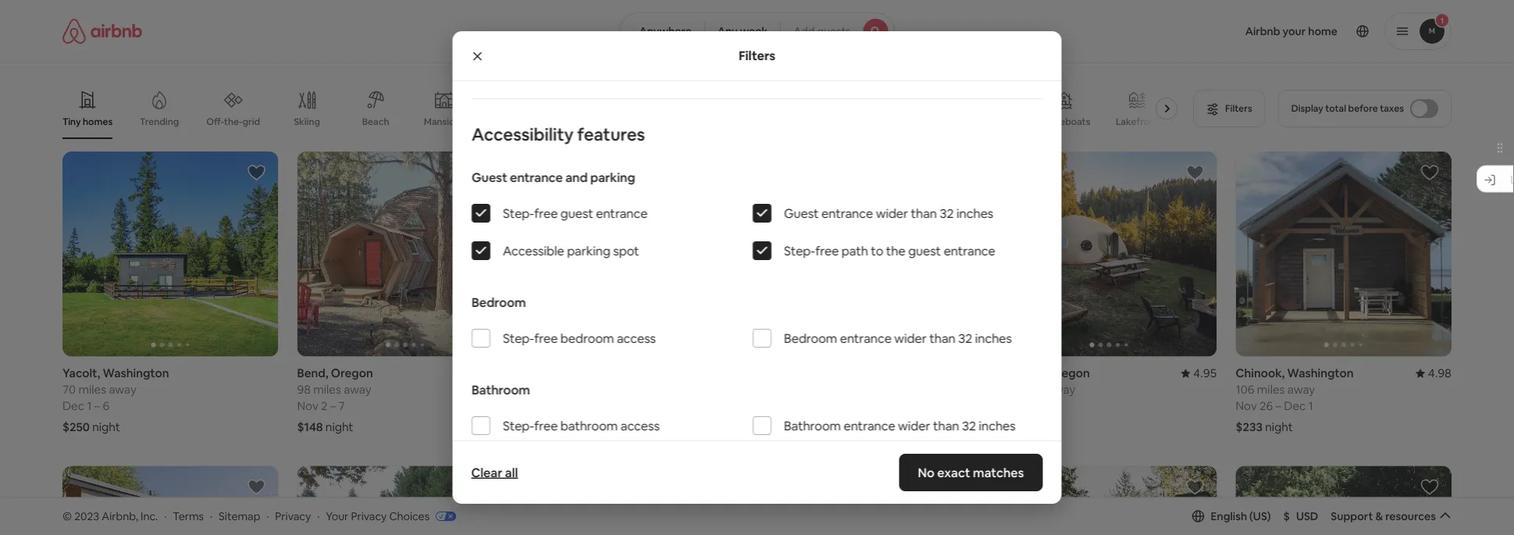 Task type: vqa. For each thing, say whether or not it's contained in the screenshot.
2
yes



Task type: locate. For each thing, give the bounding box(es) containing it.
2023
[[74, 509, 99, 523]]

(us)
[[1250, 509, 1272, 523]]

free for bedroom
[[534, 330, 558, 346]]

spot
[[613, 243, 639, 259]]

3 night from the left
[[558, 420, 586, 435]]

0 horizontal spatial 1
[[87, 399, 92, 414]]

away for chinook,
[[1288, 382, 1316, 397]]

1 horizontal spatial dec
[[1285, 399, 1307, 414]]

26
[[1260, 399, 1274, 414]]

32
[[940, 205, 954, 221], [958, 330, 972, 346], [962, 418, 976, 434]]

1
[[87, 399, 92, 414], [1309, 399, 1314, 414]]

0 horizontal spatial bathroom
[[472, 382, 530, 398]]

98
[[297, 382, 311, 397]]

1 washington from the left
[[103, 366, 169, 381]]

your
[[326, 509, 349, 523]]

tiny
[[63, 116, 81, 128]]

free left bedroom on the bottom left
[[534, 330, 558, 346]]

4 away from the left
[[1288, 382, 1316, 397]]

32 for guest entrance wider than 32 inches
[[940, 205, 954, 221]]

away up 6
[[109, 382, 137, 397]]

3 away from the left
[[1048, 382, 1076, 397]]

1 vertical spatial guest
[[908, 243, 941, 259]]

2 horizontal spatial –
[[1276, 399, 1282, 414]]

1 dec from the left
[[63, 399, 84, 414]]

miles down yacolt,
[[78, 382, 106, 397]]

– left 6
[[94, 399, 100, 414]]

night
[[92, 420, 120, 435], [326, 420, 354, 435], [558, 420, 586, 435], [795, 420, 822, 435], [1266, 420, 1294, 435]]

0 vertical spatial bedroom
[[472, 294, 526, 310]]

step- up accessible
[[503, 205, 534, 221]]

inches
[[957, 205, 994, 221], [975, 330, 1012, 346], [979, 418, 1016, 434]]

washington
[[103, 366, 169, 381], [1288, 366, 1354, 381]]

·
[[164, 509, 167, 523], [210, 509, 213, 523], [267, 509, 269, 523], [317, 509, 320, 523]]

1 vertical spatial guest
[[784, 205, 819, 221]]

night right $117
[[558, 420, 586, 435]]

bedroom
[[560, 330, 614, 346]]

0 horizontal spatial dec
[[63, 399, 84, 414]]

bedroom for bedroom
[[472, 294, 526, 310]]

than for bathroom entrance wider than 32 inches
[[933, 418, 959, 434]]

4.98
[[1429, 366, 1452, 381]]

free left the bathroom
[[534, 418, 558, 434]]

– for 2
[[330, 399, 336, 414]]

free left 'path'
[[815, 243, 839, 259]]

1 vertical spatial wider
[[894, 330, 927, 346]]

away up 7
[[344, 382, 372, 397]]

· right terms
[[210, 509, 213, 523]]

1 away from the left
[[109, 382, 137, 397]]

1 · from the left
[[164, 509, 167, 523]]

night down 7
[[326, 420, 354, 435]]

1 right 26
[[1309, 399, 1314, 414]]

guest
[[560, 205, 593, 221], [908, 243, 941, 259]]

1 vertical spatial bedroom
[[784, 330, 837, 346]]

guest right the
[[908, 243, 941, 259]]

0 vertical spatial guest
[[472, 169, 507, 185]]

1 oregon from the left
[[331, 366, 373, 381]]

night right $132
[[795, 420, 822, 435]]

2 vertical spatial than
[[933, 418, 959, 434]]

2 1 from the left
[[1309, 399, 1314, 414]]

0 vertical spatial 32
[[940, 205, 954, 221]]

0 horizontal spatial –
[[94, 399, 100, 414]]

dec inside yacolt, washington 70 miles away dec 1 – 6 $250 night
[[63, 399, 84, 414]]

away right 68
[[1048, 382, 1076, 397]]

resources
[[1386, 509, 1437, 523]]

add to wishlist: portland, oregon image right no
[[952, 478, 970, 497]]

terms
[[173, 509, 204, 523]]

yacolt,
[[63, 366, 100, 381]]

miles inside eugene, oregon 68 miles away
[[1018, 382, 1046, 397]]

step- left bedroom on the bottom left
[[503, 330, 534, 346]]

bedroom
[[472, 294, 526, 310], [784, 330, 837, 346]]

1 vertical spatial 32
[[958, 330, 972, 346]]

free for path
[[815, 243, 839, 259]]

0 vertical spatial bathroom
[[472, 382, 530, 398]]

1 vertical spatial than
[[929, 330, 956, 346]]

miles down eugene,
[[1018, 382, 1046, 397]]

2 oregon from the left
[[1048, 366, 1090, 381]]

1 horizontal spatial washington
[[1288, 366, 1354, 381]]

away right 106 on the bottom of page
[[1288, 382, 1316, 397]]

0 vertical spatial than
[[911, 205, 937, 221]]

access for step-free bathroom access
[[621, 418, 660, 434]]

2 nov from the left
[[1236, 399, 1258, 414]]

washington inside chinook, washington 106 miles away nov 26 – dec 1 $233 night
[[1288, 366, 1354, 381]]

bend,
[[297, 366, 329, 381]]

beach
[[362, 116, 389, 128]]

night down 26
[[1266, 420, 1294, 435]]

parking right and
[[590, 169, 635, 185]]

$132 night
[[767, 420, 822, 435]]

add to wishlist: yacolt, washington image
[[247, 163, 266, 182]]

0 vertical spatial wider
[[876, 205, 908, 221]]

guest for guest entrance wider than 32 inches
[[784, 205, 819, 221]]

miles for eugene,
[[1018, 382, 1046, 397]]

step- up all
[[503, 418, 534, 434]]

0 vertical spatial parking
[[590, 169, 635, 185]]

· right inc.
[[164, 509, 167, 523]]

1 horizontal spatial –
[[330, 399, 336, 414]]

None search field
[[620, 13, 895, 50]]

0 horizontal spatial washington
[[103, 366, 169, 381]]

0 horizontal spatial guest
[[472, 169, 507, 185]]

4 miles from the left
[[1258, 382, 1286, 397]]

entrance for bathroom entrance wider than 32 inches
[[844, 418, 895, 434]]

1 horizontal spatial guest
[[784, 205, 819, 221]]

1 left 6
[[87, 399, 92, 414]]

1 miles from the left
[[78, 382, 106, 397]]

guest down and
[[560, 205, 593, 221]]

away for yacolt,
[[109, 382, 137, 397]]

1 1 from the left
[[87, 399, 92, 414]]

2 vertical spatial wider
[[898, 418, 930, 434]]

nov left 2 at bottom
[[297, 399, 319, 414]]

oregon
[[331, 366, 373, 381], [1048, 366, 1090, 381]]

3 – from the left
[[1276, 399, 1282, 414]]

0 horizontal spatial oregon
[[331, 366, 373, 381]]

free for bathroom
[[534, 418, 558, 434]]

miles
[[78, 382, 106, 397], [313, 382, 341, 397], [1018, 382, 1046, 397], [1258, 382, 1286, 397]]

add to wishlist: portland, oregon image
[[247, 478, 266, 497], [952, 478, 970, 497]]

away inside yacolt, washington 70 miles away dec 1 – 6 $250 night
[[109, 382, 137, 397]]

miles inside yacolt, washington 70 miles away dec 1 – 6 $250 night
[[78, 382, 106, 397]]

free down guest entrance and parking
[[534, 205, 558, 221]]

washington for dec
[[1288, 366, 1354, 381]]

bend, oregon 98 miles away nov 2 – 7 $148 night
[[297, 366, 373, 435]]

– inside yacolt, washington 70 miles away dec 1 – 6 $250 night
[[94, 399, 100, 414]]

$
[[1284, 509, 1291, 523]]

3 · from the left
[[267, 509, 269, 523]]

path
[[842, 243, 868, 259]]

no exact matches link
[[900, 454, 1043, 491]]

add to wishlist: vancouver, washington image
[[482, 478, 501, 497]]

1 privacy from the left
[[275, 509, 311, 523]]

guest entrance and parking
[[472, 169, 635, 185]]

1 horizontal spatial privacy
[[351, 509, 387, 523]]

oregon inside eugene, oregon 68 miles away
[[1048, 366, 1090, 381]]

away inside chinook, washington 106 miles away nov 26 – dec 1 $233 night
[[1288, 382, 1316, 397]]

2 miles from the left
[[313, 382, 341, 397]]

oregon right eugene,
[[1048, 366, 1090, 381]]

0 horizontal spatial nov
[[297, 399, 319, 414]]

· left the privacy "link"
[[267, 509, 269, 523]]

bedroom entrance wider than 32 inches
[[784, 330, 1012, 346]]

2 vertical spatial 32
[[962, 418, 976, 434]]

privacy
[[275, 509, 311, 523], [351, 509, 387, 523]]

privacy right your
[[351, 509, 387, 523]]

step-free bedroom access
[[503, 330, 656, 346]]

washington inside yacolt, washington 70 miles away dec 1 – 6 $250 night
[[103, 366, 169, 381]]

2 – from the left
[[330, 399, 336, 414]]

guest for guest entrance and parking
[[472, 169, 507, 185]]

add to wishlist: portland, oregon image up terms · sitemap · privacy ·
[[247, 478, 266, 497]]

· left your
[[317, 509, 320, 523]]

2 vertical spatial inches
[[979, 418, 1016, 434]]

2 · from the left
[[210, 509, 213, 523]]

1 horizontal spatial bathroom
[[784, 418, 841, 434]]

oregon up 7
[[331, 366, 373, 381]]

wider
[[876, 205, 908, 221], [894, 330, 927, 346], [898, 418, 930, 434]]

away inside eugene, oregon 68 miles away
[[1048, 382, 1076, 397]]

entrance
[[510, 169, 563, 185], [596, 205, 648, 221], [822, 205, 873, 221], [944, 243, 996, 259], [840, 330, 892, 346], [844, 418, 895, 434]]

sitemap link
[[219, 509, 260, 523]]

filters dialog
[[453, 0, 1062, 535]]

0 vertical spatial access
[[617, 330, 656, 346]]

parking left spot
[[567, 243, 610, 259]]

2 away from the left
[[344, 382, 372, 397]]

away for eugene,
[[1048, 382, 1076, 397]]

– for 26
[[1276, 399, 1282, 414]]

miles inside chinook, washington 106 miles away nov 26 – dec 1 $233 night
[[1258, 382, 1286, 397]]

eugene, oregon 68 miles away
[[1002, 366, 1090, 397]]

than
[[911, 205, 937, 221], [929, 330, 956, 346], [933, 418, 959, 434]]

inches for guest entrance wider than 32 inches
[[957, 205, 994, 221]]

step- left 'path'
[[784, 243, 815, 259]]

your privacy choices
[[326, 509, 430, 523]]

night down 6
[[92, 420, 120, 435]]

accessible parking spot
[[503, 243, 639, 259]]

access right the bathroom
[[621, 418, 660, 434]]

1 night from the left
[[92, 420, 120, 435]]

0 horizontal spatial add to wishlist: portland, oregon image
[[247, 478, 266, 497]]

privacy link
[[275, 509, 311, 523]]

entrance for guest entrance and parking
[[510, 169, 563, 185]]

1 horizontal spatial guest
[[908, 243, 941, 259]]

1 horizontal spatial bedroom
[[784, 330, 837, 346]]

1 horizontal spatial 1
[[1309, 399, 1314, 414]]

eugene,
[[1002, 366, 1046, 381]]

–
[[94, 399, 100, 414], [330, 399, 336, 414], [1276, 399, 1282, 414]]

group
[[453, 0, 1062, 99], [63, 78, 1185, 139], [63, 152, 279, 357], [297, 152, 513, 357], [532, 152, 748, 357], [767, 152, 983, 357], [1002, 152, 1218, 357], [1236, 152, 1452, 357], [63, 466, 279, 535], [297, 466, 513, 535], [532, 466, 748, 535], [767, 466, 983, 535], [1002, 466, 1218, 535], [1236, 466, 1452, 535]]

and
[[565, 169, 588, 185]]

68
[[1002, 382, 1015, 397]]

1 horizontal spatial add to wishlist: portland, oregon image
[[952, 478, 970, 497]]

miles up 26
[[1258, 382, 1286, 397]]

access right bedroom on the bottom left
[[617, 330, 656, 346]]

1 inside chinook, washington 106 miles away nov 26 – dec 1 $233 night
[[1309, 399, 1314, 414]]

2 dec from the left
[[1285, 399, 1307, 414]]

1 nov from the left
[[297, 399, 319, 414]]

add to wishlist: douglas county, oregon image
[[1186, 478, 1205, 497]]

display total before taxes
[[1292, 102, 1405, 114]]

– left 7
[[330, 399, 336, 414]]

1 horizontal spatial oregon
[[1048, 366, 1090, 381]]

0 horizontal spatial guest
[[560, 205, 593, 221]]

dec down 70
[[63, 399, 84, 414]]

106
[[1236, 382, 1255, 397]]

lakefront
[[1116, 116, 1159, 128]]

washington right chinook,
[[1288, 366, 1354, 381]]

filters
[[739, 48, 776, 64]]

washington up 6
[[103, 366, 169, 381]]

– right 26
[[1276, 399, 1282, 414]]

dec right 26
[[1285, 399, 1307, 414]]

access for step-free bedroom access
[[617, 330, 656, 346]]

nov inside chinook, washington 106 miles away nov 26 – dec 1 $233 night
[[1236, 399, 1258, 414]]

3 miles from the left
[[1018, 382, 1046, 397]]

add to wishlist: chinook, washington image
[[1421, 163, 1440, 182]]

– inside bend, oregon 98 miles away nov 2 – 7 $148 night
[[330, 399, 336, 414]]

oregon inside bend, oregon 98 miles away nov 2 – 7 $148 night
[[331, 366, 373, 381]]

nov inside bend, oregon 98 miles away nov 2 – 7 $148 night
[[297, 399, 319, 414]]

2 night from the left
[[326, 420, 354, 435]]

step- for step-free bedroom access
[[503, 330, 534, 346]]

nov down 106 on the bottom of page
[[1236, 399, 1258, 414]]

display total before taxes button
[[1279, 90, 1452, 127]]

terms link
[[173, 509, 204, 523]]

5 night from the left
[[1266, 420, 1294, 435]]

inches for bedroom entrance wider than 32 inches
[[975, 330, 1012, 346]]

1 vertical spatial parking
[[567, 243, 610, 259]]

yacolt, washington 70 miles away dec 1 – 6 $250 night
[[63, 366, 169, 435]]

none search field containing anywhere
[[620, 13, 895, 50]]

2 privacy from the left
[[351, 509, 387, 523]]

miles up 2 at bottom
[[313, 382, 341, 397]]

miles inside bend, oregon 98 miles away nov 2 – 7 $148 night
[[313, 382, 341, 397]]

2 washington from the left
[[1288, 366, 1354, 381]]

1 vertical spatial inches
[[975, 330, 1012, 346]]

1 vertical spatial access
[[621, 418, 660, 434]]

1 vertical spatial bathroom
[[784, 418, 841, 434]]

dec
[[63, 399, 84, 414], [1285, 399, 1307, 414]]

night inside chinook, washington 106 miles away nov 26 – dec 1 $233 night
[[1266, 420, 1294, 435]]

off-
[[206, 115, 224, 128]]

0 vertical spatial inches
[[957, 205, 994, 221]]

– inside chinook, washington 106 miles away nov 26 – dec 1 $233 night
[[1276, 399, 1282, 414]]

anywhere button
[[620, 13, 705, 50]]

privacy left your
[[275, 509, 311, 523]]

1 – from the left
[[94, 399, 100, 414]]

0 horizontal spatial privacy
[[275, 509, 311, 523]]

0 horizontal spatial bedroom
[[472, 294, 526, 310]]

washington for 6
[[103, 366, 169, 381]]

away inside bend, oregon 98 miles away nov 2 – 7 $148 night
[[344, 382, 372, 397]]

choices
[[389, 509, 430, 523]]

1 horizontal spatial nov
[[1236, 399, 1258, 414]]



Task type: describe. For each thing, give the bounding box(es) containing it.
off-the-grid
[[206, 115, 260, 128]]

skiing
[[294, 116, 320, 128]]

guests
[[818, 24, 851, 38]]

support & resources button
[[1332, 509, 1452, 523]]

$ usd
[[1284, 509, 1319, 523]]

week
[[740, 24, 768, 38]]

sitemap
[[219, 509, 260, 523]]

$117
[[532, 420, 556, 435]]

anywhere
[[639, 24, 692, 38]]

no exact matches
[[919, 464, 1025, 480]]

features
[[577, 123, 645, 145]]

add to wishlist: bend, oregon image
[[482, 163, 501, 182]]

step-free bathroom access
[[503, 418, 660, 434]]

profile element
[[914, 0, 1452, 63]]

add
[[794, 24, 815, 38]]

the
[[886, 243, 906, 259]]

entrance for guest entrance wider than 32 inches
[[822, 205, 873, 221]]

homes
[[83, 116, 113, 128]]

0 vertical spatial guest
[[560, 205, 593, 221]]

32 for bathroom entrance wider than 32 inches
[[962, 418, 976, 434]]

no
[[919, 464, 935, 480]]

away for bend,
[[344, 382, 372, 397]]

2
[[321, 399, 328, 414]]

than for guest entrance wider than 32 inches
[[911, 205, 937, 221]]

mansions
[[424, 116, 465, 128]]

step- for step-free path to the guest entrance
[[784, 243, 815, 259]]

step- for step-free guest entrance
[[503, 205, 534, 221]]

omg!
[[570, 116, 595, 128]]

display
[[1292, 102, 1324, 114]]

than for bedroom entrance wider than 32 inches
[[929, 330, 956, 346]]

clear all button
[[464, 457, 526, 488]]

accessibility
[[472, 123, 574, 145]]

step-free guest entrance
[[503, 205, 648, 221]]

32 for bedroom entrance wider than 32 inches
[[958, 330, 972, 346]]

entrance for bedroom entrance wider than 32 inches
[[840, 330, 892, 346]]

accessibility features
[[472, 123, 645, 145]]

wider for bedroom
[[894, 330, 927, 346]]

wider for guest
[[876, 205, 908, 221]]

map
[[752, 440, 775, 454]]

© 2023 airbnb, inc. ·
[[63, 509, 167, 523]]

add guests button
[[781, 13, 895, 50]]

bathroom
[[560, 418, 618, 434]]

1 add to wishlist: portland, oregon image from the left
[[247, 478, 266, 497]]

bathroom for bathroom entrance wider than 32 inches
[[784, 418, 841, 434]]

miles for yacolt,
[[78, 382, 106, 397]]

free for guest
[[534, 205, 558, 221]]

$241
[[1002, 420, 1027, 435]]

group containing off-the-grid
[[63, 78, 1185, 139]]

inches for bathroom entrance wider than 32 inches
[[979, 418, 1016, 434]]

terms · sitemap · privacy ·
[[173, 509, 320, 523]]

matches
[[974, 464, 1025, 480]]

nov for 106
[[1236, 399, 1258, 414]]

$117 night
[[532, 420, 586, 435]]

7
[[339, 399, 345, 414]]

add to wishlist: vader, washington image
[[1421, 478, 1440, 497]]

oregon for eugene, oregon 68 miles away
[[1048, 366, 1090, 381]]

clear all
[[472, 464, 518, 480]]

$148
[[297, 420, 323, 435]]

exact
[[938, 464, 971, 480]]

miles for chinook,
[[1258, 382, 1286, 397]]

english (us)
[[1211, 509, 1272, 523]]

wider for bathroom
[[898, 418, 930, 434]]

trending
[[140, 116, 179, 128]]

your privacy choices link
[[326, 509, 456, 524]]

support & resources
[[1332, 509, 1437, 523]]

step-free path to the guest entrance
[[784, 243, 996, 259]]

grid
[[243, 115, 260, 128]]

bedroom for bedroom entrance wider than 32 inches
[[784, 330, 837, 346]]

4.98 out of 5 average rating image
[[1416, 366, 1452, 381]]

70
[[63, 382, 76, 397]]

any week button
[[705, 13, 781, 50]]

total
[[1326, 102, 1347, 114]]

$132
[[767, 420, 792, 435]]

add guests
[[794, 24, 851, 38]]

show
[[721, 440, 749, 454]]

all
[[505, 464, 518, 480]]

inc.
[[141, 509, 158, 523]]

4.95
[[1194, 366, 1218, 381]]

chinook,
[[1236, 366, 1286, 381]]

4 night from the left
[[795, 420, 822, 435]]

before
[[1349, 102, 1379, 114]]

show map
[[721, 440, 775, 454]]

english
[[1211, 509, 1248, 523]]

any week
[[718, 24, 768, 38]]

4.95 out of 5 average rating image
[[1182, 366, 1218, 381]]

miles for bend,
[[313, 382, 341, 397]]

$233
[[1236, 420, 1263, 435]]

the-
[[224, 115, 243, 128]]

dec inside chinook, washington 106 miles away nov 26 – dec 1 $233 night
[[1285, 399, 1307, 414]]

bathroom for bathroom
[[472, 382, 530, 398]]

step- for step-free bathroom access
[[503, 418, 534, 434]]

night inside bend, oregon 98 miles away nov 2 – 7 $148 night
[[326, 420, 354, 435]]

1 inside yacolt, washington 70 miles away dec 1 – 6 $250 night
[[87, 399, 92, 414]]

©
[[63, 509, 72, 523]]

&
[[1376, 509, 1384, 523]]

$250
[[63, 420, 90, 435]]

to
[[871, 243, 884, 259]]

clear
[[472, 464, 503, 480]]

oregon for bend, oregon 98 miles away nov 2 – 7 $148 night
[[331, 366, 373, 381]]

bathroom entrance wider than 32 inches
[[784, 418, 1016, 434]]

airbnb,
[[102, 509, 138, 523]]

houseboats
[[1038, 115, 1091, 128]]

accessible
[[503, 243, 564, 259]]

add to wishlist: eugene, oregon image
[[1186, 163, 1205, 182]]

show map button
[[706, 429, 809, 466]]

night inside yacolt, washington 70 miles away dec 1 – 6 $250 night
[[92, 420, 120, 435]]

2 add to wishlist: portland, oregon image from the left
[[952, 478, 970, 497]]

4 · from the left
[[317, 509, 320, 523]]

taxes
[[1381, 102, 1405, 114]]

any
[[718, 24, 738, 38]]

6
[[103, 399, 110, 414]]

– for 1
[[94, 399, 100, 414]]

support
[[1332, 509, 1374, 523]]

nov for 98
[[297, 399, 319, 414]]

guest entrance wider than 32 inches
[[784, 205, 994, 221]]

usd
[[1297, 509, 1319, 523]]



